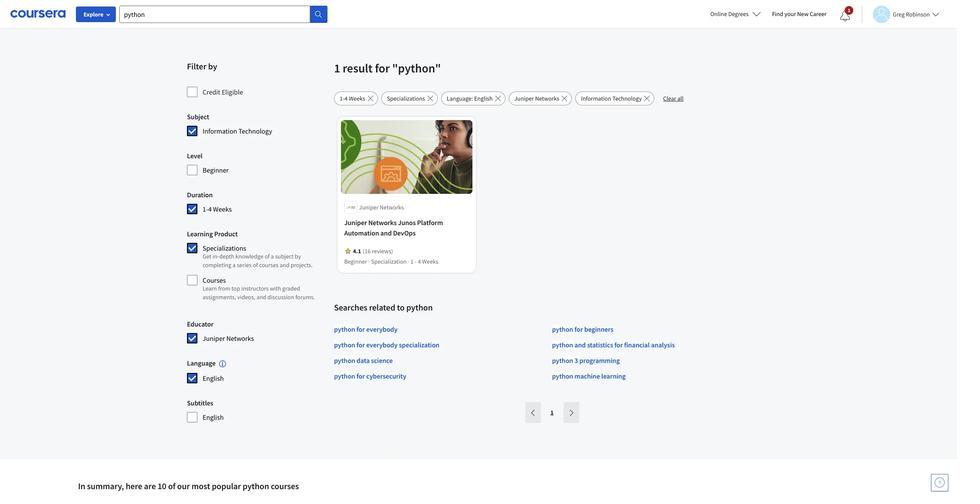 Task type: vqa. For each thing, say whether or not it's contained in the screenshot.


Task type: describe. For each thing, give the bounding box(es) containing it.
popular
[[212, 481, 241, 492]]

specializations inside the learning product group
[[203, 244, 246, 252]]

for for python for cybersecurity
[[357, 372, 365, 381]]

and inside get in-depth knowledge of a subject by completing a series of courses and projects.
[[280, 261, 289, 269]]

juniper networks junos platform automation and devops
[[344, 218, 443, 238]]

our
[[177, 481, 190, 492]]

get
[[203, 252, 211, 260]]

statistics
[[587, 341, 613, 349]]

1 result for "python"
[[334, 60, 441, 76]]

learning
[[601, 372, 626, 381]]

duration group
[[187, 190, 329, 215]]

series
[[237, 261, 252, 269]]

juniper inside button
[[514, 95, 534, 102]]

searches
[[334, 302, 367, 313]]

information technology inside subject group
[[203, 127, 272, 135]]

python for python data science
[[334, 356, 355, 365]]

get in-depth knowledge of a subject by completing a series of courses and projects.
[[203, 252, 313, 269]]

analysis
[[651, 341, 675, 349]]

information about this filter group image
[[219, 361, 226, 368]]

4 inside button
[[345, 95, 348, 102]]

result
[[343, 60, 373, 76]]

show notifications image
[[840, 11, 850, 21]]

python for everybody specialization
[[334, 341, 439, 349]]

subject group
[[187, 111, 329, 137]]

learning
[[187, 230, 213, 238]]

0 horizontal spatial of
[[168, 481, 175, 492]]

"python"
[[392, 60, 441, 76]]

networks inside educator group
[[226, 334, 254, 343]]

explore button
[[76, 7, 116, 22]]

credit eligible
[[203, 88, 243, 96]]

greg robinson button
[[862, 5, 939, 23]]

to
[[397, 302, 405, 313]]

credit
[[203, 88, 220, 96]]

learn from top instructors with graded assignments, videos, and discussion forums.
[[203, 285, 315, 301]]

4 inside duration group
[[208, 205, 212, 213]]

help center image
[[934, 478, 945, 488]]

greg
[[893, 10, 905, 18]]

page navigation navigation
[[524, 402, 580, 423]]

english for subtitles group in the left of the page
[[203, 413, 224, 422]]

10
[[158, 481, 166, 492]]

online
[[710, 10, 727, 18]]

language
[[187, 359, 216, 367]]

language: english
[[447, 95, 493, 102]]

python for beginners
[[552, 325, 614, 334]]

python data science
[[334, 356, 393, 365]]

completing
[[203, 261, 231, 269]]

coursera image
[[10, 7, 66, 21]]

subject
[[275, 252, 294, 260]]

depth
[[219, 252, 234, 260]]

projects.
[[291, 261, 313, 269]]

learning product group
[[187, 229, 329, 305]]

juniper networks junos platform automation and devops link
[[344, 218, 469, 238]]

juniper inside educator group
[[203, 334, 225, 343]]

1 horizontal spatial 1
[[411, 258, 414, 266]]

and down the python for beginners
[[575, 341, 586, 349]]

networks inside juniper networks junos platform automation and devops
[[369, 218, 397, 227]]

specialization
[[371, 258, 407, 266]]

technology inside subject group
[[239, 127, 272, 135]]

junos
[[398, 218, 416, 227]]

0 vertical spatial a
[[271, 252, 274, 260]]

for for python for beginners
[[575, 325, 583, 334]]

and inside juniper networks junos platform automation and devops
[[381, 229, 392, 238]]

data
[[357, 356, 370, 365]]

robinson
[[906, 10, 930, 18]]

programming
[[579, 356, 620, 365]]

and inside learn from top instructors with graded assignments, videos, and discussion forums.
[[257, 293, 266, 301]]

top
[[231, 285, 240, 292]]

1 for 1
[[848, 7, 850, 13]]

videos,
[[237, 293, 255, 301]]

new
[[797, 10, 809, 18]]

beginners
[[584, 325, 614, 334]]

product
[[214, 230, 238, 238]]

summary,
[[87, 481, 124, 492]]

for right result
[[375, 60, 390, 76]]

python for python for beginners
[[552, 325, 573, 334]]

your
[[784, 10, 796, 18]]

python for python machine
[[552, 372, 573, 381]]

clear
[[663, 95, 676, 102]]

career
[[810, 10, 826, 18]]

filter by
[[187, 61, 217, 72]]

most
[[192, 481, 210, 492]]

weeks inside duration group
[[213, 205, 232, 213]]

python right popular
[[243, 481, 269, 492]]

duration
[[187, 190, 213, 199]]

greg robinson
[[893, 10, 930, 18]]

weeks inside button
[[349, 95, 365, 102]]

technology inside button
[[612, 95, 642, 102]]

python machine
[[552, 372, 600, 381]]

searches related to python
[[334, 302, 433, 313]]

specialization
[[399, 341, 439, 349]]

python 3 programming
[[552, 356, 620, 365]]

platform
[[417, 218, 443, 227]]

forums.
[[295, 293, 315, 301]]

for for python for everybody
[[357, 325, 365, 334]]

1 horizontal spatial juniper networks
[[359, 204, 404, 211]]

2 vertical spatial weeks
[[422, 258, 439, 266]]

1 vertical spatial courses
[[271, 481, 299, 492]]

online degrees
[[710, 10, 749, 18]]

level
[[187, 151, 202, 160]]

with
[[270, 285, 281, 292]]

language:
[[447, 95, 473, 102]]

python and statistics for financial analysis
[[552, 341, 675, 349]]

1-4 weeks inside button
[[340, 95, 365, 102]]

graded
[[282, 285, 300, 292]]

in summary, here are 10 of our most popular python courses
[[78, 481, 299, 492]]

1-4 weeks inside duration group
[[203, 205, 232, 213]]

language: english button
[[441, 92, 505, 105]]

information inside button
[[581, 95, 611, 102]]

from
[[218, 285, 230, 292]]

instructors
[[241, 285, 269, 292]]

assignments,
[[203, 293, 236, 301]]

What do you want to learn? text field
[[119, 5, 310, 23]]

machine
[[575, 372, 600, 381]]

everybody for python for everybody specialization
[[366, 341, 398, 349]]

in-
[[213, 252, 219, 260]]

are
[[144, 481, 156, 492]]

(16
[[363, 247, 371, 255]]

1 · from the left
[[369, 258, 370, 266]]

4.1
[[353, 247, 361, 255]]

next page image
[[568, 410, 575, 416]]

3
[[575, 356, 578, 365]]



Task type: locate. For each thing, give the bounding box(es) containing it.
specializations
[[387, 95, 425, 102], [203, 244, 246, 252]]

beginner for beginner · specialization · 1 - 4 weeks
[[344, 258, 367, 266]]

1 horizontal spatial of
[[253, 261, 258, 269]]

python for everybody
[[334, 325, 398, 334]]

courses
[[203, 276, 226, 285]]

1 vertical spatial information
[[203, 127, 237, 135]]

1 vertical spatial specializations
[[203, 244, 246, 252]]

online degrees button
[[703, 4, 768, 23]]

find your new career
[[772, 10, 826, 18]]

cybersecurity
[[366, 372, 406, 381]]

courses
[[259, 261, 279, 269], [271, 481, 299, 492]]

weeks up product
[[213, 205, 232, 213]]

for down data
[[357, 372, 365, 381]]

specializations button
[[381, 92, 438, 105]]

1 horizontal spatial specializations
[[387, 95, 425, 102]]

information technology
[[581, 95, 642, 102], [203, 127, 272, 135]]

-
[[415, 258, 417, 266]]

by up projects.
[[295, 252, 301, 260]]

clear all
[[663, 95, 684, 102]]

2 horizontal spatial juniper networks
[[514, 95, 559, 102]]

2 horizontal spatial 4
[[418, 258, 421, 266]]

information
[[581, 95, 611, 102], [203, 127, 237, 135]]

1 everybody from the top
[[366, 325, 398, 334]]

1 vertical spatial by
[[295, 252, 301, 260]]

1 vertical spatial 1-
[[203, 205, 208, 213]]

1 vertical spatial 1
[[334, 60, 340, 76]]

0 horizontal spatial 1-
[[203, 205, 208, 213]]

0 vertical spatial 4
[[345, 95, 348, 102]]

0 vertical spatial 1-
[[340, 95, 345, 102]]

1
[[848, 7, 850, 13], [334, 60, 340, 76], [411, 258, 414, 266]]

educator
[[187, 320, 213, 328]]

1 horizontal spatial weeks
[[349, 95, 365, 102]]

1- down the duration
[[203, 205, 208, 213]]

4 down the duration
[[208, 205, 212, 213]]

0 horizontal spatial beginner
[[203, 166, 229, 174]]

english down information about this filter group icon
[[203, 374, 224, 383]]

here
[[126, 481, 142, 492]]

beginner down "4.1"
[[344, 258, 367, 266]]

0 vertical spatial weeks
[[349, 95, 365, 102]]

4.1 (16 reviews)
[[353, 247, 393, 255]]

reviews)
[[372, 247, 393, 255]]

1 vertical spatial beginner
[[344, 258, 367, 266]]

0 vertical spatial technology
[[612, 95, 642, 102]]

1 horizontal spatial 4
[[345, 95, 348, 102]]

level group
[[187, 151, 329, 176]]

0 vertical spatial english
[[474, 95, 493, 102]]

all
[[677, 95, 684, 102]]

0 vertical spatial 1
[[848, 7, 850, 13]]

devops
[[393, 229, 416, 238]]

by right filter
[[208, 61, 217, 72]]

1-4 weeks button
[[334, 92, 378, 105]]

for
[[375, 60, 390, 76], [357, 325, 365, 334], [575, 325, 583, 334], [357, 341, 365, 349], [614, 341, 623, 349], [357, 372, 365, 381]]

1 vertical spatial weeks
[[213, 205, 232, 213]]

python down the python for beginners
[[552, 341, 573, 349]]

0 vertical spatial specializations
[[387, 95, 425, 102]]

financial
[[624, 341, 650, 349]]

· down (16
[[369, 258, 370, 266]]

2 · from the left
[[408, 258, 410, 266]]

and down instructors
[[257, 293, 266, 301]]

in
[[78, 481, 85, 492]]

juniper networks inside educator group
[[203, 334, 254, 343]]

information technology button
[[575, 92, 654, 105]]

2 vertical spatial 4
[[418, 258, 421, 266]]

of right 10
[[168, 481, 175, 492]]

1 horizontal spatial by
[[295, 252, 301, 260]]

1 horizontal spatial 1-
[[340, 95, 345, 102]]

python down searches
[[334, 325, 355, 334]]

python left beginners at the right bottom of page
[[552, 325, 573, 334]]

None search field
[[119, 5, 328, 23]]

for down searches
[[357, 325, 365, 334]]

0 horizontal spatial 1-4 weeks
[[203, 205, 232, 213]]

python for python for cybersecurity
[[334, 372, 355, 381]]

2 horizontal spatial weeks
[[422, 258, 439, 266]]

1 horizontal spatial a
[[271, 252, 274, 260]]

1 vertical spatial english
[[203, 374, 224, 383]]

and left devops
[[381, 229, 392, 238]]

python for cybersecurity
[[334, 372, 406, 381]]

1 button
[[833, 6, 857, 26]]

everybody for python for everybody
[[366, 325, 398, 334]]

· left -
[[408, 258, 410, 266]]

technology
[[612, 95, 642, 102], [239, 127, 272, 135]]

specializations down the "python"
[[387, 95, 425, 102]]

1 right career
[[848, 7, 850, 13]]

beginner for beginner
[[203, 166, 229, 174]]

information inside subject group
[[203, 127, 237, 135]]

1-4 weeks down the duration
[[203, 205, 232, 213]]

1 horizontal spatial beginner
[[344, 258, 367, 266]]

python left 3
[[552, 356, 573, 365]]

1 vertical spatial information technology
[[203, 127, 272, 135]]

1 horizontal spatial ·
[[408, 258, 410, 266]]

juniper networks
[[514, 95, 559, 102], [359, 204, 404, 211], [203, 334, 254, 343]]

english inside subtitles group
[[203, 413, 224, 422]]

0 vertical spatial information
[[581, 95, 611, 102]]

beginner up the duration
[[203, 166, 229, 174]]

0 horizontal spatial weeks
[[213, 205, 232, 213]]

python
[[406, 302, 433, 313], [334, 325, 355, 334], [552, 325, 573, 334], [334, 341, 355, 349], [552, 341, 573, 349], [334, 356, 355, 365], [552, 356, 573, 365], [334, 372, 355, 381], [552, 372, 573, 381], [243, 481, 269, 492]]

0 horizontal spatial ·
[[369, 258, 370, 266]]

courses inside get in-depth knowledge of a subject by completing a series of courses and projects.
[[259, 261, 279, 269]]

degrees
[[728, 10, 749, 18]]

4 right -
[[418, 258, 421, 266]]

by
[[208, 61, 217, 72], [295, 252, 301, 260]]

1 vertical spatial 1-4 weeks
[[203, 205, 232, 213]]

by inside get in-depth knowledge of a subject by completing a series of courses and projects.
[[295, 252, 301, 260]]

related
[[369, 302, 395, 313]]

for for python for everybody specialization
[[357, 341, 365, 349]]

english down subtitles
[[203, 413, 224, 422]]

for up data
[[357, 341, 365, 349]]

1 vertical spatial technology
[[239, 127, 272, 135]]

python down python data science
[[334, 372, 355, 381]]

1 vertical spatial a
[[233, 261, 236, 269]]

python for python and statistics for financial analysis
[[552, 341, 573, 349]]

python for python 3 programming
[[552, 356, 573, 365]]

previous page image
[[530, 410, 536, 416]]

1 left result
[[334, 60, 340, 76]]

english right language:
[[474, 95, 493, 102]]

clear all button
[[658, 92, 689, 105]]

of left the subject
[[265, 252, 270, 260]]

0 vertical spatial beginner
[[203, 166, 229, 174]]

2 vertical spatial 1
[[411, 258, 414, 266]]

python up python data science
[[334, 341, 355, 349]]

0 horizontal spatial technology
[[239, 127, 272, 135]]

0 horizontal spatial specializations
[[203, 244, 246, 252]]

1 vertical spatial juniper networks
[[359, 204, 404, 211]]

1 for 1 result for "python"
[[334, 60, 340, 76]]

subtitles group
[[187, 398, 329, 423]]

beginner · specialization · 1 - 4 weeks
[[344, 258, 439, 266]]

english inside "button"
[[474, 95, 493, 102]]

2 everybody from the top
[[366, 341, 398, 349]]

1- down result
[[340, 95, 345, 102]]

networks inside button
[[535, 95, 559, 102]]

2 vertical spatial of
[[168, 481, 175, 492]]

2 vertical spatial juniper networks
[[203, 334, 254, 343]]

for left beginners at the right bottom of page
[[575, 325, 583, 334]]

2 horizontal spatial of
[[265, 252, 270, 260]]

python for python for everybody
[[334, 325, 355, 334]]

0 horizontal spatial information technology
[[203, 127, 272, 135]]

knowledge
[[235, 252, 263, 260]]

1 horizontal spatial 1-4 weeks
[[340, 95, 365, 102]]

1 vertical spatial everybody
[[366, 341, 398, 349]]

4 down result
[[345, 95, 348, 102]]

discussion
[[268, 293, 294, 301]]

1 vertical spatial 4
[[208, 205, 212, 213]]

0 vertical spatial everybody
[[366, 325, 398, 334]]

automation
[[344, 229, 379, 238]]

everybody up python for everybody specialization
[[366, 325, 398, 334]]

a left series
[[233, 261, 236, 269]]

1 horizontal spatial technology
[[612, 95, 642, 102]]

0 vertical spatial by
[[208, 61, 217, 72]]

0 horizontal spatial juniper networks
[[203, 334, 254, 343]]

everybody
[[366, 325, 398, 334], [366, 341, 398, 349]]

4
[[345, 95, 348, 102], [208, 205, 212, 213], [418, 258, 421, 266]]

language group
[[187, 358, 329, 384]]

technology left clear
[[612, 95, 642, 102]]

juniper
[[514, 95, 534, 102], [359, 204, 379, 211], [344, 218, 367, 227], [203, 334, 225, 343]]

2 horizontal spatial 1
[[848, 7, 850, 13]]

python for python for everybody specialization
[[334, 341, 355, 349]]

subtitles
[[187, 399, 213, 407]]

weeks right -
[[422, 258, 439, 266]]

1-4 weeks down result
[[340, 95, 365, 102]]

learning product
[[187, 230, 238, 238]]

1- inside button
[[340, 95, 345, 102]]

0 vertical spatial 1-4 weeks
[[340, 95, 365, 102]]

a
[[271, 252, 274, 260], [233, 261, 236, 269]]

juniper inside juniper networks junos platform automation and devops
[[344, 218, 367, 227]]

2 vertical spatial english
[[203, 413, 224, 422]]

and down the subject
[[280, 261, 289, 269]]

of down "knowledge"
[[253, 261, 258, 269]]

1 vertical spatial of
[[253, 261, 258, 269]]

python right to
[[406, 302, 433, 313]]

weeks
[[349, 95, 365, 102], [213, 205, 232, 213], [422, 258, 439, 266]]

eligible
[[222, 88, 243, 96]]

1 left -
[[411, 258, 414, 266]]

educator group
[[187, 319, 329, 344]]

1 horizontal spatial information
[[581, 95, 611, 102]]

0 horizontal spatial 4
[[208, 205, 212, 213]]

0 vertical spatial information technology
[[581, 95, 642, 102]]

filter
[[187, 61, 206, 72]]

0 horizontal spatial information
[[203, 127, 237, 135]]

1 horizontal spatial information technology
[[581, 95, 642, 102]]

1- inside duration group
[[203, 205, 208, 213]]

english inside language 'group'
[[203, 374, 224, 383]]

for left financial
[[614, 341, 623, 349]]

information technology inside button
[[581, 95, 642, 102]]

find your new career link
[[768, 9, 831, 20]]

subject
[[187, 112, 209, 121]]

python left machine
[[552, 372, 573, 381]]

specializations down product
[[203, 244, 246, 252]]

weeks down result
[[349, 95, 365, 102]]

specializations inside button
[[387, 95, 425, 102]]

python left data
[[334, 356, 355, 365]]

0 horizontal spatial a
[[233, 261, 236, 269]]

explore
[[84, 10, 103, 18]]

·
[[369, 258, 370, 266], [408, 258, 410, 266]]

0 vertical spatial juniper networks
[[514, 95, 559, 102]]

0 vertical spatial courses
[[259, 261, 279, 269]]

english for language 'group'
[[203, 374, 224, 383]]

beginner
[[203, 166, 229, 174], [344, 258, 367, 266]]

a left the subject
[[271, 252, 274, 260]]

everybody up science
[[366, 341, 398, 349]]

juniper networks inside button
[[514, 95, 559, 102]]

0 vertical spatial of
[[265, 252, 270, 260]]

technology up level group
[[239, 127, 272, 135]]

science
[[371, 356, 393, 365]]

1 inside button
[[848, 7, 850, 13]]

0 horizontal spatial 1
[[334, 60, 340, 76]]

beginner inside level group
[[203, 166, 229, 174]]

0 horizontal spatial by
[[208, 61, 217, 72]]



